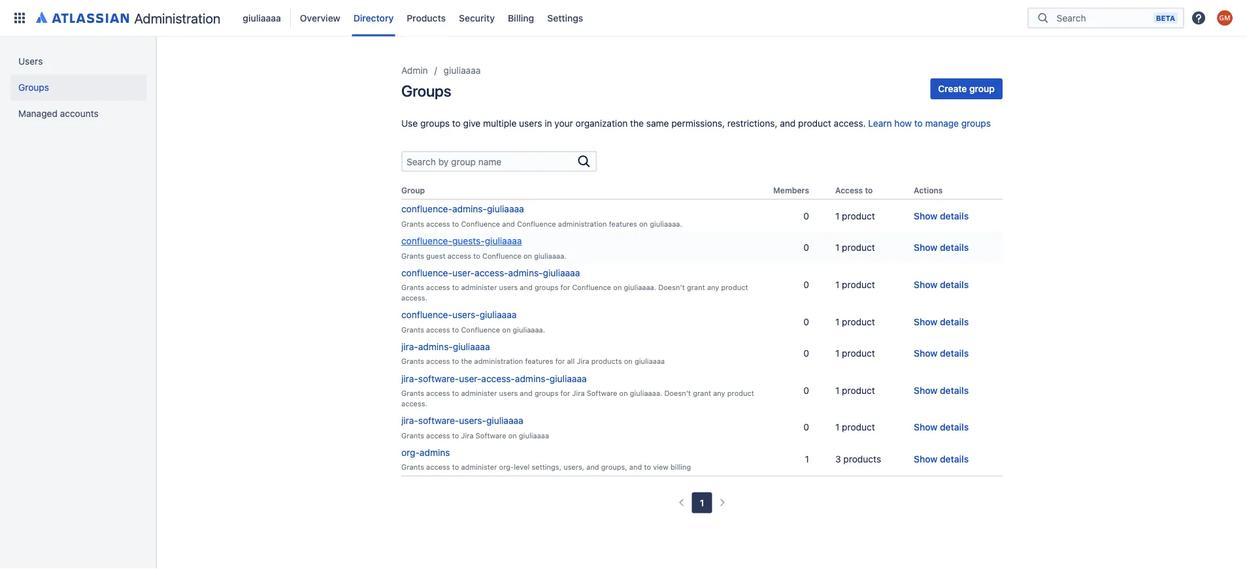 Task type: locate. For each thing, give the bounding box(es) containing it.
grant
[[687, 283, 705, 292], [693, 389, 711, 398]]

user- down "jira-admins-giuliaaaa" link
[[459, 373, 481, 384]]

0 for jira-software-users-giuliaaaa
[[804, 422, 809, 433]]

admins- down confluence-users-giuliaaaa link
[[418, 341, 453, 352]]

and inside confluence-admins-giuliaaaa grants access to confluence and confluence administration features on giuliaaaa.
[[502, 220, 515, 228]]

access inside confluence-user-access-admins-giuliaaaa grants access to administer users and groups for confluence on giuliaaaa. doesn't grant any product access.
[[426, 283, 450, 292]]

show for jira-software-user-access-admins-giuliaaaa
[[914, 385, 938, 396]]

giuliaaaa. inside confluence-user-access-admins-giuliaaaa grants access to administer users and groups for confluence on giuliaaaa. doesn't grant any product access.
[[624, 283, 656, 292]]

giuliaaaa inside confluence-admins-giuliaaaa grants access to confluence and confluence administration features on giuliaaaa.
[[487, 204, 524, 215]]

for inside confluence-user-access-admins-giuliaaaa grants access to administer users and groups for confluence on giuliaaaa. doesn't grant any product access.
[[561, 283, 570, 292]]

0 for confluence-admins-giuliaaaa
[[804, 210, 809, 221]]

on inside the confluence-guests-giuliaaaa grants guest access to confluence on giuliaaaa.
[[524, 252, 532, 260]]

access-
[[475, 267, 508, 278], [481, 373, 515, 384]]

8 grants from the top
[[401, 463, 424, 472]]

and
[[780, 118, 796, 129], [502, 220, 515, 228], [520, 283, 533, 292], [520, 389, 533, 398], [587, 463, 599, 472], [629, 463, 642, 472]]

show details link for jira-admins-giuliaaaa
[[914, 347, 969, 360]]

0 horizontal spatial groups
[[18, 82, 49, 93]]

2 jira- from the top
[[401, 373, 418, 384]]

1 software- from the top
[[418, 373, 459, 384]]

4 show details from the top
[[914, 316, 969, 327]]

1 product for confluence-guests-giuliaaaa
[[835, 242, 875, 253]]

same
[[646, 118, 669, 129]]

to down guests- at the left top of page
[[473, 252, 480, 260]]

products link
[[403, 8, 450, 28]]

3 administer from the top
[[461, 463, 497, 472]]

group
[[969, 83, 995, 94]]

multiple
[[483, 118, 517, 129]]

show for confluence-users-giuliaaaa
[[914, 316, 938, 327]]

groups inside groups link
[[18, 82, 49, 93]]

directory
[[353, 12, 394, 23]]

to up jira-software-users-giuliaaaa link on the left bottom of page
[[452, 389, 459, 398]]

show
[[914, 210, 938, 221], [914, 242, 938, 253], [914, 279, 938, 290], [914, 316, 938, 327], [914, 348, 938, 359], [914, 385, 938, 396], [914, 422, 938, 433], [914, 454, 938, 465]]

and down confluence-user-access-admins-giuliaaaa link
[[520, 283, 533, 292]]

software inside jira-software-user-access-admins-giuliaaaa grants access to administer users and groups for jira software on giuliaaaa. doesn't grant any product access.
[[587, 389, 617, 398]]

3 grants from the top
[[401, 283, 424, 292]]

and down jira-software-user-access-admins-giuliaaaa link
[[520, 389, 533, 398]]

0 vertical spatial user-
[[452, 267, 475, 278]]

1 vertical spatial jira-
[[401, 373, 418, 384]]

details for confluence-users-giuliaaaa
[[940, 316, 969, 327]]

3 show from the top
[[914, 279, 938, 290]]

0 vertical spatial users-
[[452, 310, 480, 320]]

grants inside confluence-user-access-admins-giuliaaaa grants access to administer users and groups for confluence on giuliaaaa. doesn't grant any product access.
[[401, 283, 424, 292]]

6 details from the top
[[940, 385, 969, 396]]

grants down "jira-admins-giuliaaaa" link
[[401, 357, 424, 366]]

users inside confluence-user-access-admins-giuliaaaa grants access to administer users and groups for confluence on giuliaaaa. doesn't grant any product access.
[[499, 283, 518, 292]]

8 show details link from the top
[[914, 453, 969, 466]]

confluence- down group
[[401, 204, 452, 215]]

6 show from the top
[[914, 385, 938, 396]]

user- down confluence-guests-giuliaaaa link
[[452, 267, 475, 278]]

0 horizontal spatial administration
[[474, 357, 523, 366]]

to inside confluence-user-access-admins-giuliaaaa grants access to administer users and groups for confluence on giuliaaaa. doesn't grant any product access.
[[452, 283, 459, 292]]

your
[[555, 118, 573, 129]]

and right "groups,"
[[629, 463, 642, 472]]

access up "jira-admins-giuliaaaa" link
[[426, 326, 450, 334]]

1 for jira-software-user-access-admins-giuliaaaa
[[835, 385, 840, 396]]

to down confluence-admins-giuliaaaa link
[[452, 220, 459, 228]]

billing
[[671, 463, 691, 472]]

confluence-user-access-admins-giuliaaaa link
[[401, 267, 580, 278]]

1
[[835, 210, 840, 221], [835, 242, 840, 253], [835, 279, 840, 290], [835, 316, 840, 327], [835, 348, 840, 359], [835, 385, 840, 396], [835, 422, 840, 433], [805, 454, 809, 465], [700, 497, 704, 508]]

jira- inside jira-admins-giuliaaaa grants access to the administration features for all jira products on giuliaaaa
[[401, 341, 418, 352]]

permissions,
[[671, 118, 725, 129]]

1 vertical spatial users-
[[459, 415, 486, 426]]

administer inside org-admins grants access to administer org-level settings, users, and groups, and to view billing
[[461, 463, 497, 472]]

users left the in
[[519, 118, 542, 129]]

the left "same"
[[630, 118, 644, 129]]

5 details from the top
[[940, 348, 969, 359]]

1 jira- from the top
[[401, 341, 418, 352]]

0 vertical spatial access.
[[834, 118, 866, 129]]

giuliaaaa inside confluence-users-giuliaaaa grants access to confluence on giuliaaaa.
[[480, 310, 517, 320]]

admin
[[401, 65, 428, 76]]

access down confluence-guests-giuliaaaa link
[[448, 252, 471, 260]]

1 vertical spatial administer
[[461, 389, 497, 398]]

1 0 from the top
[[804, 210, 809, 221]]

show details link for confluence-users-giuliaaaa
[[914, 315, 969, 328]]

access down admins on the left of page
[[426, 463, 450, 472]]

access inside confluence-users-giuliaaaa grants access to confluence on giuliaaaa.
[[426, 326, 450, 334]]

8 show from the top
[[914, 454, 938, 465]]

details for confluence-guests-giuliaaaa
[[940, 242, 969, 253]]

for
[[561, 283, 570, 292], [555, 357, 565, 366], [561, 389, 570, 398]]

access inside org-admins grants access to administer org-level settings, users, and groups, and to view billing
[[426, 463, 450, 472]]

grants up "jira-admins-giuliaaaa" link
[[401, 326, 424, 334]]

4 0 from the top
[[804, 316, 809, 327]]

confluence- inside confluence-admins-giuliaaaa grants access to confluence and confluence administration features on giuliaaaa.
[[401, 204, 452, 215]]

users down confluence-user-access-admins-giuliaaaa link
[[499, 283, 518, 292]]

details for confluence-user-access-admins-giuliaaaa
[[940, 279, 969, 290]]

grants down group
[[401, 220, 424, 228]]

administer down jira-software-user-access-admins-giuliaaaa link
[[461, 389, 497, 398]]

groups down confluence-user-access-admins-giuliaaaa link
[[535, 283, 559, 292]]

to up confluence-users-giuliaaaa link
[[452, 283, 459, 292]]

the down "jira-admins-giuliaaaa" link
[[461, 357, 472, 366]]

features
[[609, 220, 637, 228], [525, 357, 553, 366]]

7 details from the top
[[940, 422, 969, 433]]

users- down jira-software-user-access-admins-giuliaaaa link
[[459, 415, 486, 426]]

giuliaaaa. inside confluence-users-giuliaaaa grants access to confluence on giuliaaaa.
[[513, 326, 545, 334]]

details for jira-software-user-access-admins-giuliaaaa
[[940, 385, 969, 396]]

confluence- for admins-
[[401, 204, 452, 215]]

jira- for jira-admins-giuliaaaa
[[401, 341, 418, 352]]

1 grants from the top
[[401, 220, 424, 228]]

on inside confluence-users-giuliaaaa grants access to confluence on giuliaaaa.
[[502, 326, 511, 334]]

2 vertical spatial access.
[[401, 399, 427, 408]]

search image
[[576, 154, 592, 169]]

1 for confluence-user-access-admins-giuliaaaa
[[835, 279, 840, 290]]

confluence- down guest
[[401, 267, 452, 278]]

0 vertical spatial users
[[519, 118, 542, 129]]

1 vertical spatial software
[[476, 431, 506, 440]]

giuliaaaa inside global navigation 'element'
[[243, 12, 281, 23]]

1 show details link from the top
[[914, 210, 969, 223]]

jira-admins-giuliaaaa grants access to the administration features for all jira products on giuliaaaa
[[401, 341, 665, 366]]

0 for jira-admins-giuliaaaa
[[804, 348, 809, 359]]

0 vertical spatial features
[[609, 220, 637, 228]]

0 vertical spatial administration
[[558, 220, 607, 228]]

0 for jira-software-user-access-admins-giuliaaaa
[[804, 385, 809, 396]]

and up the confluence-guests-giuliaaaa grants guest access to confluence on giuliaaaa. at the left
[[502, 220, 515, 228]]

access
[[426, 220, 450, 228], [448, 252, 471, 260], [426, 283, 450, 292], [426, 326, 450, 334], [426, 357, 450, 366], [426, 389, 450, 398], [426, 431, 450, 440], [426, 463, 450, 472]]

1 product for jira-software-users-giuliaaaa
[[835, 422, 875, 433]]

5 1 product from the top
[[835, 348, 875, 359]]

access down confluence-admins-giuliaaaa link
[[426, 220, 450, 228]]

admins- down the confluence-guests-giuliaaaa grants guest access to confluence on giuliaaaa. at the left
[[508, 267, 543, 278]]

4 show from the top
[[914, 316, 938, 327]]

groups down users
[[18, 82, 49, 93]]

org-admins link
[[401, 447, 450, 458]]

pagination element
[[671, 492, 733, 513]]

3 0 from the top
[[804, 279, 809, 290]]

2 administer from the top
[[461, 389, 497, 398]]

grants left guest
[[401, 252, 424, 260]]

jira inside jira-software-user-access-admins-giuliaaaa grants access to administer users and groups for jira software on giuliaaaa. doesn't grant any product access.
[[572, 389, 585, 398]]

1 vertical spatial any
[[713, 389, 725, 398]]

6 show details from the top
[[914, 385, 969, 396]]

org- down jira-software-users-giuliaaaa link on the left bottom of page
[[401, 447, 420, 458]]

0 vertical spatial doesn't
[[658, 283, 685, 292]]

7 show from the top
[[914, 422, 938, 433]]

billing
[[508, 12, 534, 23]]

5 grants from the top
[[401, 357, 424, 366]]

jira- inside jira-software-users-giuliaaaa grants access to jira software on giuliaaaa
[[401, 415, 418, 426]]

3 show details from the top
[[914, 279, 969, 290]]

jira- up org-admins link
[[401, 415, 418, 426]]

1 vertical spatial user-
[[459, 373, 481, 384]]

0 vertical spatial the
[[630, 118, 644, 129]]

administration banner
[[0, 0, 1247, 37]]

on inside jira-software-users-giuliaaaa grants access to jira software on giuliaaaa
[[508, 431, 517, 440]]

1 horizontal spatial software
[[587, 389, 617, 398]]

any
[[707, 283, 719, 292], [713, 389, 725, 398]]

grants
[[401, 220, 424, 228], [401, 252, 424, 260], [401, 283, 424, 292], [401, 326, 424, 334], [401, 357, 424, 366], [401, 389, 424, 398], [401, 431, 424, 440], [401, 463, 424, 472]]

1 horizontal spatial products
[[844, 454, 881, 465]]

groups down admin link
[[401, 82, 451, 100]]

3 1 product from the top
[[835, 279, 875, 290]]

and inside confluence-user-access-admins-giuliaaaa grants access to administer users and groups for confluence on giuliaaaa. doesn't grant any product access.
[[520, 283, 533, 292]]

2 show details from the top
[[914, 242, 969, 253]]

7 show details link from the top
[[914, 421, 969, 434]]

access- down the confluence-guests-giuliaaaa grants guest access to confluence on giuliaaaa. at the left
[[475, 267, 508, 278]]

Search field
[[1053, 6, 1154, 30]]

on inside jira-software-user-access-admins-giuliaaaa grants access to administer users and groups for jira software on giuliaaaa. doesn't grant any product access.
[[619, 389, 628, 398]]

2 grants from the top
[[401, 252, 424, 260]]

details
[[940, 210, 969, 221], [940, 242, 969, 253], [940, 279, 969, 290], [940, 316, 969, 327], [940, 348, 969, 359], [940, 385, 969, 396], [940, 422, 969, 433], [940, 454, 969, 465]]

products right the "all"
[[591, 357, 622, 366]]

admins-
[[452, 204, 487, 215], [508, 267, 543, 278], [418, 341, 453, 352], [515, 373, 550, 384]]

1 details from the top
[[940, 210, 969, 221]]

0 vertical spatial grant
[[687, 283, 705, 292]]

admins- inside confluence-user-access-admins-giuliaaaa grants access to administer users and groups for confluence on giuliaaaa. doesn't grant any product access.
[[508, 267, 543, 278]]

1 vertical spatial access-
[[481, 373, 515, 384]]

1 product for jira-admins-giuliaaaa
[[835, 348, 875, 359]]

user- inside confluence-user-access-admins-giuliaaaa grants access to administer users and groups for confluence on giuliaaaa. doesn't grant any product access.
[[452, 267, 475, 278]]

1 vertical spatial org-
[[499, 463, 514, 472]]

0 horizontal spatial giuliaaaa link
[[239, 8, 285, 28]]

products
[[591, 357, 622, 366], [844, 454, 881, 465]]

1 product for confluence-users-giuliaaaa
[[835, 316, 875, 327]]

0 vertical spatial administer
[[461, 283, 497, 292]]

groups down jira-admins-giuliaaaa grants access to the administration features for all jira products on giuliaaaa
[[535, 389, 559, 398]]

1 vertical spatial the
[[461, 357, 472, 366]]

show for confluence-admins-giuliaaaa
[[914, 210, 938, 221]]

Search by group name text field
[[403, 152, 576, 171]]

giuliaaaa. inside the confluence-guests-giuliaaaa grants guest access to confluence on giuliaaaa.
[[534, 252, 567, 260]]

4 grants from the top
[[401, 326, 424, 334]]

admins- inside confluence-admins-giuliaaaa grants access to confluence and confluence administration features on giuliaaaa.
[[452, 204, 487, 215]]

access.
[[834, 118, 866, 129], [401, 294, 427, 302], [401, 399, 427, 408]]

1 vertical spatial jira
[[572, 389, 585, 398]]

0 vertical spatial access-
[[475, 267, 508, 278]]

to down "jira-admins-giuliaaaa" link
[[452, 357, 459, 366]]

to down confluence-users-giuliaaaa link
[[452, 326, 459, 334]]

product for jira-admins-giuliaaaa
[[842, 348, 875, 359]]

to
[[452, 118, 461, 129], [914, 118, 923, 129], [865, 186, 873, 195], [452, 220, 459, 228], [473, 252, 480, 260], [452, 283, 459, 292], [452, 326, 459, 334], [452, 357, 459, 366], [452, 389, 459, 398], [452, 431, 459, 440], [452, 463, 459, 472], [644, 463, 651, 472]]

products
[[407, 12, 446, 23]]

jira inside jira-admins-giuliaaaa grants access to the administration features for all jira products on giuliaaaa
[[577, 357, 589, 366]]

access- down jira-admins-giuliaaaa grants access to the administration features for all jira products on giuliaaaa
[[481, 373, 515, 384]]

administer down jira-software-users-giuliaaaa grants access to jira software on giuliaaaa
[[461, 463, 497, 472]]

0 horizontal spatial software
[[476, 431, 506, 440]]

jira right the "all"
[[577, 357, 589, 366]]

product
[[798, 118, 831, 129], [842, 210, 875, 221], [842, 242, 875, 253], [842, 279, 875, 290], [721, 283, 748, 292], [842, 316, 875, 327], [842, 348, 875, 359], [842, 385, 875, 396], [727, 389, 754, 398], [842, 422, 875, 433]]

product for confluence-admins-giuliaaaa
[[842, 210, 875, 221]]

2 vertical spatial jira-
[[401, 415, 418, 426]]

2 confluence- from the top
[[401, 236, 452, 246]]

giuliaaaa inside jira-software-user-access-admins-giuliaaaa grants access to administer users and groups for jira software on giuliaaaa. doesn't grant any product access.
[[550, 373, 587, 384]]

1 horizontal spatial administration
[[558, 220, 607, 228]]

confluence inside the confluence-guests-giuliaaaa grants guest access to confluence on giuliaaaa.
[[482, 252, 521, 260]]

0 vertical spatial any
[[707, 283, 719, 292]]

groups inside jira-software-user-access-admins-giuliaaaa grants access to administer users and groups for jira software on giuliaaaa. doesn't grant any product access.
[[535, 389, 559, 398]]

confluence-
[[401, 204, 452, 215], [401, 236, 452, 246], [401, 267, 452, 278], [401, 310, 452, 320]]

0 horizontal spatial the
[[461, 357, 472, 366]]

products inside jira-admins-giuliaaaa grants access to the administration features for all jira products on giuliaaaa
[[591, 357, 622, 366]]

how
[[895, 118, 912, 129]]

jira- down "jira-admins-giuliaaaa" link
[[401, 373, 418, 384]]

confluence-admins-giuliaaaa grants access to confluence and confluence administration features on giuliaaaa.
[[401, 204, 682, 228]]

access. down guest
[[401, 294, 427, 302]]

to down jira-software-users-giuliaaaa link on the left bottom of page
[[452, 431, 459, 440]]

confluence- inside the confluence-guests-giuliaaaa grants guest access to confluence on giuliaaaa.
[[401, 236, 452, 246]]

7 grants from the top
[[401, 431, 424, 440]]

4 show details link from the top
[[914, 315, 969, 328]]

4 confluence- from the top
[[401, 310, 452, 320]]

1 vertical spatial giuliaaaa link
[[444, 63, 481, 78]]

2 0 from the top
[[804, 242, 809, 253]]

2 software- from the top
[[418, 415, 459, 426]]

giuliaaaa link
[[239, 8, 285, 28], [444, 63, 481, 78]]

1 vertical spatial for
[[555, 357, 565, 366]]

users- up "jira-admins-giuliaaaa" link
[[452, 310, 480, 320]]

8 show details from the top
[[914, 454, 969, 465]]

3 show details link from the top
[[914, 278, 969, 291]]

6 show details link from the top
[[914, 384, 969, 397]]

admins- up guests- at the left top of page
[[452, 204, 487, 215]]

jira- inside jira-software-user-access-admins-giuliaaaa grants access to administer users and groups for jira software on giuliaaaa. doesn't grant any product access.
[[401, 373, 418, 384]]

grants up jira-software-users-giuliaaaa link on the left bottom of page
[[401, 389, 424, 398]]

grants up org-admins link
[[401, 431, 424, 440]]

8 details from the top
[[940, 454, 969, 465]]

giuliaaaa inside confluence-user-access-admins-giuliaaaa grants access to administer users and groups for confluence on giuliaaaa. doesn't grant any product access.
[[543, 267, 580, 278]]

product for confluence-users-giuliaaaa
[[842, 316, 875, 327]]

confluence- up "jira-admins-giuliaaaa" link
[[401, 310, 452, 320]]

6 grants from the top
[[401, 389, 424, 398]]

security
[[459, 12, 495, 23]]

settings
[[547, 12, 583, 23]]

for inside jira-software-user-access-admins-giuliaaaa grants access to administer users and groups for jira software on giuliaaaa. doesn't grant any product access.
[[561, 389, 570, 398]]

1 vertical spatial administration
[[474, 357, 523, 366]]

access. left learn
[[834, 118, 866, 129]]

show for org-admins
[[914, 454, 938, 465]]

administration
[[558, 220, 607, 228], [474, 357, 523, 366]]

giuliaaaa. inside jira-software-user-access-admins-giuliaaaa grants access to administer users and groups for jira software on giuliaaaa. doesn't grant any product access.
[[630, 389, 662, 398]]

features inside confluence-admins-giuliaaaa grants access to confluence and confluence administration features on giuliaaaa.
[[609, 220, 637, 228]]

confluence-user-access-admins-giuliaaaa grants access to administer users and groups for confluence on giuliaaaa. doesn't grant any product access.
[[401, 267, 748, 302]]

6 0 from the top
[[804, 385, 809, 396]]

access down guest
[[426, 283, 450, 292]]

1 vertical spatial features
[[525, 357, 553, 366]]

0 vertical spatial software
[[587, 389, 617, 398]]

any inside confluence-user-access-admins-giuliaaaa grants access to administer users and groups for confluence on giuliaaaa. doesn't grant any product access.
[[707, 283, 719, 292]]

users inside jira-software-user-access-admins-giuliaaaa grants access to administer users and groups for jira software on giuliaaaa. doesn't grant any product access.
[[499, 389, 518, 398]]

user- inside jira-software-user-access-admins-giuliaaaa grants access to administer users and groups for jira software on giuliaaaa. doesn't grant any product access.
[[459, 373, 481, 384]]

and right users,
[[587, 463, 599, 472]]

2 1 product from the top
[[835, 242, 875, 253]]

administration up confluence-user-access-admins-giuliaaaa grants access to administer users and groups for confluence on giuliaaaa. doesn't grant any product access.
[[558, 220, 607, 228]]

groups inside confluence-user-access-admins-giuliaaaa grants access to administer users and groups for confluence on giuliaaaa. doesn't grant any product access.
[[535, 283, 559, 292]]

confluence- inside confluence-user-access-admins-giuliaaaa grants access to administer users and groups for confluence on giuliaaaa. doesn't grant any product access.
[[401, 267, 452, 278]]

1 horizontal spatial groups
[[401, 82, 451, 100]]

access inside jira-software-user-access-admins-giuliaaaa grants access to administer users and groups for jira software on giuliaaaa. doesn't grant any product access.
[[426, 389, 450, 398]]

confluence- inside confluence-users-giuliaaaa grants access to confluence on giuliaaaa.
[[401, 310, 452, 320]]

1 product
[[835, 210, 875, 221], [835, 242, 875, 253], [835, 279, 875, 290], [835, 316, 875, 327], [835, 348, 875, 359], [835, 385, 875, 396], [835, 422, 875, 433]]

show details link for confluence-guests-giuliaaaa
[[914, 241, 969, 254]]

admins- down jira-admins-giuliaaaa grants access to the administration features for all jira products on giuliaaaa
[[515, 373, 550, 384]]

0 vertical spatial products
[[591, 357, 622, 366]]

2 groups from the left
[[18, 82, 49, 93]]

1 vertical spatial software-
[[418, 415, 459, 426]]

7 0 from the top
[[804, 422, 809, 433]]

jira-
[[401, 341, 418, 352], [401, 373, 418, 384], [401, 415, 418, 426]]

1 vertical spatial doesn't
[[664, 389, 691, 398]]

users- inside confluence-users-giuliaaaa grants access to confluence on giuliaaaa.
[[452, 310, 480, 320]]

search icon image
[[1035, 11, 1051, 25]]

level
[[514, 463, 530, 472]]

0 vertical spatial for
[[561, 283, 570, 292]]

software- for user-
[[418, 373, 459, 384]]

0 horizontal spatial products
[[591, 357, 622, 366]]

access. up org-admins link
[[401, 399, 427, 408]]

software- down "jira-admins-giuliaaaa" link
[[418, 373, 459, 384]]

show details
[[914, 210, 969, 221], [914, 242, 969, 253], [914, 279, 969, 290], [914, 316, 969, 327], [914, 348, 969, 359], [914, 385, 969, 396], [914, 422, 969, 433], [914, 454, 969, 465]]

org- left the settings,
[[499, 463, 514, 472]]

on inside confluence-user-access-admins-giuliaaaa grants access to administer users and groups for confluence on giuliaaaa. doesn't grant any product access.
[[613, 283, 622, 292]]

admins
[[420, 447, 450, 458]]

4 details from the top
[[940, 316, 969, 327]]

6 1 product from the top
[[835, 385, 875, 396]]

users
[[18, 56, 43, 67]]

2 vertical spatial for
[[561, 389, 570, 398]]

1 administer from the top
[[461, 283, 497, 292]]

on inside confluence-admins-giuliaaaa grants access to confluence and confluence administration features on giuliaaaa.
[[639, 220, 648, 228]]

the
[[630, 118, 644, 129], [461, 357, 472, 366]]

2 show from the top
[[914, 242, 938, 253]]

7 show details from the top
[[914, 422, 969, 433]]

3 details from the top
[[940, 279, 969, 290]]

access down "jira-admins-giuliaaaa" link
[[426, 357, 450, 366]]

2 show details link from the top
[[914, 241, 969, 254]]

show details for org-admins
[[914, 454, 969, 465]]

3 confluence- from the top
[[401, 267, 452, 278]]

jira down jira-software-users-giuliaaaa link on the left bottom of page
[[461, 431, 474, 440]]

view
[[653, 463, 669, 472]]

all
[[567, 357, 575, 366]]

administer
[[461, 283, 497, 292], [461, 389, 497, 398], [461, 463, 497, 472]]

users- inside jira-software-users-giuliaaaa grants access to jira software on giuliaaaa
[[459, 415, 486, 426]]

org-
[[401, 447, 420, 458], [499, 463, 514, 472]]

0 vertical spatial giuliaaaa link
[[239, 8, 285, 28]]

0 vertical spatial jira-
[[401, 341, 418, 352]]

1 show from the top
[[914, 210, 938, 221]]

0 horizontal spatial org-
[[401, 447, 420, 458]]

any inside jira-software-user-access-admins-giuliaaaa grants access to administer users and groups for jira software on giuliaaaa. doesn't grant any product access.
[[713, 389, 725, 398]]

access
[[835, 186, 863, 195]]

software-
[[418, 373, 459, 384], [418, 415, 459, 426]]

access. inside jira-software-user-access-admins-giuliaaaa grants access to administer users and groups for jira software on giuliaaaa. doesn't grant any product access.
[[401, 399, 427, 408]]

5 show from the top
[[914, 348, 938, 359]]

1 vertical spatial grant
[[693, 389, 711, 398]]

grants inside confluence-users-giuliaaaa grants access to confluence on giuliaaaa.
[[401, 326, 424, 334]]

confluence- up guest
[[401, 236, 452, 246]]

2 details from the top
[[940, 242, 969, 253]]

to inside jira-admins-giuliaaaa grants access to the administration features for all jira products on giuliaaaa
[[452, 357, 459, 366]]

toggle navigation image
[[144, 52, 173, 78]]

5 0 from the top
[[804, 348, 809, 359]]

atlassian image
[[36, 9, 129, 25], [36, 9, 129, 25]]

2 vertical spatial users
[[499, 389, 518, 398]]

show details link
[[914, 210, 969, 223], [914, 241, 969, 254], [914, 278, 969, 291], [914, 315, 969, 328], [914, 347, 969, 360], [914, 384, 969, 397], [914, 421, 969, 434], [914, 453, 969, 466]]

features inside jira-admins-giuliaaaa grants access to the administration features for all jira products on giuliaaaa
[[525, 357, 553, 366]]

1 for jira-admins-giuliaaaa
[[835, 348, 840, 359]]

giuliaaaa link right admin link
[[444, 63, 481, 78]]

5 show details link from the top
[[914, 347, 969, 360]]

groups
[[401, 82, 451, 100], [18, 82, 49, 93]]

3 jira- from the top
[[401, 415, 418, 426]]

5 show details from the top
[[914, 348, 969, 359]]

show details for confluence-user-access-admins-giuliaaaa
[[914, 279, 969, 290]]

software
[[587, 389, 617, 398], [476, 431, 506, 440]]

administration up jira-software-user-access-admins-giuliaaaa link
[[474, 357, 523, 366]]

admin link
[[401, 63, 428, 78]]

2 vertical spatial administer
[[461, 463, 497, 472]]

confluence-guests-giuliaaaa link
[[401, 236, 522, 246]]

guest
[[426, 252, 446, 260]]

7 1 product from the top
[[835, 422, 875, 433]]

managed accounts
[[18, 108, 99, 119]]

administer down confluence-user-access-admins-giuliaaaa link
[[461, 283, 497, 292]]

jira down the "all"
[[572, 389, 585, 398]]

4 1 product from the top
[[835, 316, 875, 327]]

access up jira-software-users-giuliaaaa link on the left bottom of page
[[426, 389, 450, 398]]

products right 3
[[844, 454, 881, 465]]

1 vertical spatial access.
[[401, 294, 427, 302]]

give
[[463, 118, 481, 129]]

access up admins on the left of page
[[426, 431, 450, 440]]

grants up confluence-users-giuliaaaa link
[[401, 283, 424, 292]]

0 for confluence-guests-giuliaaaa
[[804, 242, 809, 253]]

1 confluence- from the top
[[401, 204, 452, 215]]

administration link
[[31, 8, 226, 28]]

jira-software-users-giuliaaaa link
[[401, 415, 523, 426]]

user-
[[452, 267, 475, 278], [459, 373, 481, 384]]

2 vertical spatial jira
[[461, 431, 474, 440]]

1 vertical spatial users
[[499, 283, 518, 292]]

doesn't
[[658, 283, 685, 292], [664, 389, 691, 398]]

giuliaaaa
[[243, 12, 281, 23], [444, 65, 481, 76], [487, 204, 524, 215], [485, 236, 522, 246], [543, 267, 580, 278], [480, 310, 517, 320], [453, 341, 490, 352], [635, 357, 665, 366], [550, 373, 587, 384], [486, 415, 523, 426], [519, 431, 549, 440]]

0 vertical spatial software-
[[418, 373, 459, 384]]

1 show details from the top
[[914, 210, 969, 221]]

1 inside button
[[700, 497, 704, 508]]

0 vertical spatial org-
[[401, 447, 420, 458]]

software- inside jira-software-user-access-admins-giuliaaaa grants access to administer users and groups for jira software on giuliaaaa. doesn't grant any product access.
[[418, 373, 459, 384]]

1 horizontal spatial features
[[609, 220, 637, 228]]

software- inside jira-software-users-giuliaaaa grants access to jira software on giuliaaaa
[[418, 415, 459, 426]]

doesn't inside jira-software-user-access-admins-giuliaaaa grants access to administer users and groups for jira software on giuliaaaa. doesn't grant any product access.
[[664, 389, 691, 398]]

1 1 product from the top
[[835, 210, 875, 221]]

access inside jira-admins-giuliaaaa grants access to the administration features for all jira products on giuliaaaa
[[426, 357, 450, 366]]

overview link
[[296, 8, 344, 28]]

grants down org-admins link
[[401, 463, 424, 472]]

users down jira-software-user-access-admins-giuliaaaa link
[[499, 389, 518, 398]]

groups
[[420, 118, 450, 129], [961, 118, 991, 129], [535, 283, 559, 292], [535, 389, 559, 398]]

0 vertical spatial jira
[[577, 357, 589, 366]]

giuliaaaa link left the overview link
[[239, 8, 285, 28]]

administration inside jira-admins-giuliaaaa grants access to the administration features for all jira products on giuliaaaa
[[474, 357, 523, 366]]

software- up admins on the left of page
[[418, 415, 459, 426]]

confluence
[[461, 220, 500, 228], [517, 220, 556, 228], [482, 252, 521, 260], [572, 283, 611, 292], [461, 326, 500, 334]]

1 horizontal spatial the
[[630, 118, 644, 129]]

and right restrictions,
[[780, 118, 796, 129]]

access inside the confluence-guests-giuliaaaa grants guest access to confluence on giuliaaaa.
[[448, 252, 471, 260]]

jira- down confluence-users-giuliaaaa link
[[401, 341, 418, 352]]

0 horizontal spatial features
[[525, 357, 553, 366]]

organization
[[576, 118, 628, 129]]

confluence inside confluence-users-giuliaaaa grants access to confluence on giuliaaaa.
[[461, 326, 500, 334]]

product inside jira-software-user-access-admins-giuliaaaa grants access to administer users and groups for jira software on giuliaaaa. doesn't grant any product access.
[[727, 389, 754, 398]]



Task type: describe. For each thing, give the bounding box(es) containing it.
members
[[773, 186, 809, 195]]

3
[[835, 454, 841, 465]]

learn
[[868, 118, 892, 129]]

1 product for confluence-user-access-admins-giuliaaaa
[[835, 279, 875, 290]]

global navigation element
[[8, 0, 1028, 36]]

create
[[938, 83, 967, 94]]

settings,
[[532, 463, 562, 472]]

confluence-guests-giuliaaaa grants guest access to confluence on giuliaaaa.
[[401, 236, 567, 260]]

software- for users-
[[418, 415, 459, 426]]

show details for jira-admins-giuliaaaa
[[914, 348, 969, 359]]

0 for confluence-user-access-admins-giuliaaaa
[[804, 279, 809, 290]]

in
[[545, 118, 552, 129]]

confluence-users-giuliaaaa grants access to confluence on giuliaaaa.
[[401, 310, 545, 334]]

jira- for jira-software-users-giuliaaaa
[[401, 415, 418, 426]]

groups,
[[601, 463, 627, 472]]

confluence-admins-giuliaaaa link
[[401, 204, 524, 215]]

1 for jira-software-users-giuliaaaa
[[835, 422, 840, 433]]

to inside the confluence-guests-giuliaaaa grants guest access to confluence on giuliaaaa.
[[473, 252, 480, 260]]

overview
[[300, 12, 340, 23]]

1 vertical spatial products
[[844, 454, 881, 465]]

show details link for confluence-admins-giuliaaaa
[[914, 210, 969, 223]]

access inside confluence-admins-giuliaaaa grants access to confluence and confluence administration features on giuliaaaa.
[[426, 220, 450, 228]]

show details link for org-admins
[[914, 453, 969, 466]]

confluence- for user-
[[401, 267, 452, 278]]

1 horizontal spatial org-
[[499, 463, 514, 472]]

managed
[[18, 108, 57, 119]]

giuliaaaa inside the confluence-guests-giuliaaaa grants guest access to confluence on giuliaaaa.
[[485, 236, 522, 246]]

grants inside confluence-admins-giuliaaaa grants access to confluence and confluence administration features on giuliaaaa.
[[401, 220, 424, 228]]

administer inside jira-software-user-access-admins-giuliaaaa grants access to administer users and groups for jira software on giuliaaaa. doesn't grant any product access.
[[461, 389, 497, 398]]

access inside jira-software-users-giuliaaaa grants access to jira software on giuliaaaa
[[426, 431, 450, 440]]

to left view
[[644, 463, 651, 472]]

1 horizontal spatial giuliaaaa link
[[444, 63, 481, 78]]

1 for confluence-guests-giuliaaaa
[[835, 242, 840, 253]]

and inside jira-software-user-access-admins-giuliaaaa grants access to administer users and groups for jira software on giuliaaaa. doesn't grant any product access.
[[520, 389, 533, 398]]

1 button
[[692, 492, 712, 513]]

show for jira-software-users-giuliaaaa
[[914, 422, 938, 433]]

to inside confluence-users-giuliaaaa grants access to confluence on giuliaaaa.
[[452, 326, 459, 334]]

create group button
[[930, 78, 1003, 99]]

jira-software-user-access-admins-giuliaaaa link
[[401, 373, 587, 384]]

product for confluence-guests-giuliaaaa
[[842, 242, 875, 253]]

jira- for jira-software-user-access-admins-giuliaaaa
[[401, 373, 418, 384]]

to inside confluence-admins-giuliaaaa grants access to confluence and confluence administration features on giuliaaaa.
[[452, 220, 459, 228]]

account image
[[1217, 10, 1233, 26]]

confluence- for users-
[[401, 310, 452, 320]]

use groups to give multiple users in your organization the same permissions, restrictions, and product access. learn how to manage groups
[[401, 118, 991, 129]]

appswitcher icon image
[[12, 10, 27, 26]]

groups link
[[10, 75, 146, 101]]

access- inside jira-software-user-access-admins-giuliaaaa grants access to administer users and groups for jira software on giuliaaaa. doesn't grant any product access.
[[481, 373, 515, 384]]

1 for confluence-users-giuliaaaa
[[835, 316, 840, 327]]

jira inside jira-software-users-giuliaaaa grants access to jira software on giuliaaaa
[[461, 431, 474, 440]]

show details link for jira-software-user-access-admins-giuliaaaa
[[914, 384, 969, 397]]

details for org-admins
[[940, 454, 969, 465]]

administration inside confluence-admins-giuliaaaa grants access to confluence and confluence administration features on giuliaaaa.
[[558, 220, 607, 228]]

show details for confluence-users-giuliaaaa
[[914, 316, 969, 327]]

accounts
[[60, 108, 99, 119]]

billing link
[[504, 8, 538, 28]]

jira-software-user-access-admins-giuliaaaa grants access to administer users and groups for jira software on giuliaaaa. doesn't grant any product access.
[[401, 373, 754, 408]]

manage
[[925, 118, 959, 129]]

to down jira-software-users-giuliaaaa grants access to jira software on giuliaaaa
[[452, 463, 459, 472]]

groups right use
[[420, 118, 450, 129]]

grant inside confluence-user-access-admins-giuliaaaa grants access to administer users and groups for confluence on giuliaaaa. doesn't grant any product access.
[[687, 283, 705, 292]]

group
[[401, 186, 425, 195]]

groups right manage
[[961, 118, 991, 129]]

1 product for confluence-admins-giuliaaaa
[[835, 210, 875, 221]]

on inside jira-admins-giuliaaaa grants access to the administration features for all jira products on giuliaaaa
[[624, 357, 633, 366]]

confluence-users-giuliaaaa link
[[401, 310, 517, 320]]

beta
[[1156, 14, 1175, 22]]

grant inside jira-software-user-access-admins-giuliaaaa grants access to administer users and groups for jira software on giuliaaaa. doesn't grant any product access.
[[693, 389, 711, 398]]

create group
[[938, 83, 995, 94]]

0 for confluence-users-giuliaaaa
[[804, 316, 809, 327]]

details for confluence-admins-giuliaaaa
[[940, 210, 969, 221]]

details for jira-admins-giuliaaaa
[[940, 348, 969, 359]]

show details link for confluence-user-access-admins-giuliaaaa
[[914, 278, 969, 291]]

admins- inside jira-software-user-access-admins-giuliaaaa grants access to administer users and groups for jira software on giuliaaaa. doesn't grant any product access.
[[515, 373, 550, 384]]

use
[[401, 118, 418, 129]]

3 products
[[835, 454, 881, 465]]

to inside jira-software-user-access-admins-giuliaaaa grants access to administer users and groups for jira software on giuliaaaa. doesn't grant any product access.
[[452, 389, 459, 398]]

grants inside jira-software-users-giuliaaaa grants access to jira software on giuliaaaa
[[401, 431, 424, 440]]

to right access
[[865, 186, 873, 195]]

1 product for jira-software-user-access-admins-giuliaaaa
[[835, 385, 875, 396]]

access- inside confluence-user-access-admins-giuliaaaa grants access to administer users and groups for confluence on giuliaaaa. doesn't grant any product access.
[[475, 267, 508, 278]]

help icon image
[[1191, 10, 1207, 26]]

show for confluence-guests-giuliaaaa
[[914, 242, 938, 253]]

security link
[[455, 8, 499, 28]]

doesn't inside confluence-user-access-admins-giuliaaaa grants access to administer users and groups for confluence on giuliaaaa. doesn't grant any product access.
[[658, 283, 685, 292]]

settings link
[[543, 8, 587, 28]]

to inside jira-software-users-giuliaaaa grants access to jira software on giuliaaaa
[[452, 431, 459, 440]]

show details for jira-software-user-access-admins-giuliaaaa
[[914, 385, 969, 396]]

administration
[[134, 10, 221, 26]]

software inside jira-software-users-giuliaaaa grants access to jira software on giuliaaaa
[[476, 431, 506, 440]]

to left the 'give'
[[452, 118, 461, 129]]

show for confluence-user-access-admins-giuliaaaa
[[914, 279, 938, 290]]

grants inside jira-admins-giuliaaaa grants access to the administration features for all jira products on giuliaaaa
[[401, 357, 424, 366]]

guests-
[[452, 236, 485, 246]]

the inside jira-admins-giuliaaaa grants access to the administration features for all jira products on giuliaaaa
[[461, 357, 472, 366]]

product inside confluence-user-access-admins-giuliaaaa grants access to administer users and groups for confluence on giuliaaaa. doesn't grant any product access.
[[721, 283, 748, 292]]

details for jira-software-users-giuliaaaa
[[940, 422, 969, 433]]

giuliaaaa. inside confluence-admins-giuliaaaa grants access to confluence and confluence administration features on giuliaaaa.
[[650, 220, 682, 228]]

actions
[[914, 186, 943, 195]]

show details for jira-software-users-giuliaaaa
[[914, 422, 969, 433]]

1 groups from the left
[[401, 82, 451, 100]]

to right how
[[914, 118, 923, 129]]

product for confluence-user-access-admins-giuliaaaa
[[842, 279, 875, 290]]

show details for confluence-guests-giuliaaaa
[[914, 242, 969, 253]]

administer inside confluence-user-access-admins-giuliaaaa grants access to administer users and groups for confluence on giuliaaaa. doesn't grant any product access.
[[461, 283, 497, 292]]

for inside jira-admins-giuliaaaa grants access to the administration features for all jira products on giuliaaaa
[[555, 357, 565, 366]]

directory link
[[350, 8, 398, 28]]

users link
[[10, 48, 146, 75]]

access to
[[835, 186, 873, 195]]

grants inside the confluence-guests-giuliaaaa grants guest access to confluence on giuliaaaa.
[[401, 252, 424, 260]]

product for jira-software-user-access-admins-giuliaaaa
[[842, 385, 875, 396]]

admins- inside jira-admins-giuliaaaa grants access to the administration features for all jira products on giuliaaaa
[[418, 341, 453, 352]]

learn how to manage groups link
[[868, 118, 991, 129]]

users,
[[564, 463, 584, 472]]

jira-software-users-giuliaaaa grants access to jira software on giuliaaaa
[[401, 415, 549, 440]]

1 for confluence-admins-giuliaaaa
[[835, 210, 840, 221]]

org-admins grants access to administer org-level settings, users, and groups, and to view billing
[[401, 447, 691, 472]]

managed accounts link
[[10, 101, 146, 127]]

show details for confluence-admins-giuliaaaa
[[914, 210, 969, 221]]

confluence- for guests-
[[401, 236, 452, 246]]

access. inside confluence-user-access-admins-giuliaaaa grants access to administer users and groups for confluence on giuliaaaa. doesn't grant any product access.
[[401, 294, 427, 302]]

confluence inside confluence-user-access-admins-giuliaaaa grants access to administer users and groups for confluence on giuliaaaa. doesn't grant any product access.
[[572, 283, 611, 292]]

product for jira-software-users-giuliaaaa
[[842, 422, 875, 433]]

grants inside jira-software-user-access-admins-giuliaaaa grants access to administer users and groups for jira software on giuliaaaa. doesn't grant any product access.
[[401, 389, 424, 398]]

grants inside org-admins grants access to administer org-level settings, users, and groups, and to view billing
[[401, 463, 424, 472]]

jira-admins-giuliaaaa link
[[401, 341, 490, 352]]

show for jira-admins-giuliaaaa
[[914, 348, 938, 359]]

restrictions,
[[727, 118, 778, 129]]

show details link for jira-software-users-giuliaaaa
[[914, 421, 969, 434]]



Task type: vqa. For each thing, say whether or not it's contained in the screenshot.


